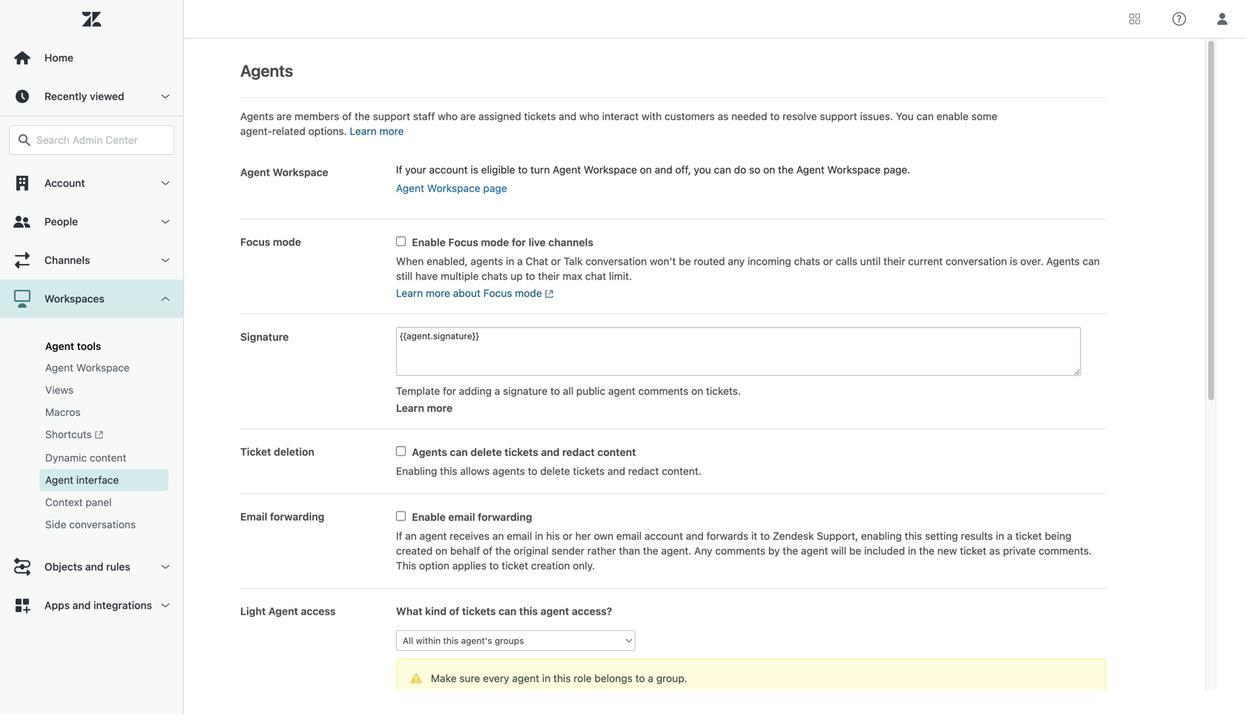 Task type: locate. For each thing, give the bounding box(es) containing it.
side
[[45, 519, 66, 531]]

agent workspace element
[[45, 361, 130, 375]]

workspaces group
[[0, 318, 183, 548]]

agent
[[45, 340, 74, 352], [45, 362, 74, 374], [45, 474, 74, 486]]

and for objects
[[85, 561, 103, 573]]

channels button
[[0, 241, 183, 280]]

and inside dropdown button
[[85, 561, 103, 573]]

none search field inside primary element
[[1, 125, 182, 155]]

0 vertical spatial agent
[[45, 340, 74, 352]]

dynamic content
[[45, 452, 126, 464]]

macros element
[[45, 405, 81, 420]]

workspaces button
[[0, 280, 183, 318]]

agent left tools
[[45, 340, 74, 352]]

shortcuts link
[[39, 424, 168, 447]]

and left rules
[[85, 561, 103, 573]]

and
[[85, 561, 103, 573], [73, 599, 91, 612]]

agent up views
[[45, 362, 74, 374]]

tree
[[0, 164, 183, 625]]

help image
[[1173, 12, 1187, 26]]

agent for agent tools
[[45, 340, 74, 352]]

rules
[[106, 561, 130, 573]]

0 vertical spatial and
[[85, 561, 103, 573]]

side conversations link
[[39, 514, 168, 536]]

conversations
[[69, 519, 136, 531]]

content
[[90, 452, 126, 464]]

agent workspace link
[[39, 357, 168, 379]]

home button
[[0, 39, 183, 77]]

context
[[45, 496, 83, 509]]

agent up context
[[45, 474, 74, 486]]

zendesk products image
[[1130, 14, 1141, 24]]

Search Admin Center field
[[36, 134, 165, 147]]

1 vertical spatial agent
[[45, 362, 74, 374]]

macros
[[45, 406, 81, 419]]

2 vertical spatial agent
[[45, 474, 74, 486]]

viewed
[[90, 90, 124, 102]]

account
[[45, 177, 85, 189]]

1 agent from the top
[[45, 340, 74, 352]]

side conversations
[[45, 519, 136, 531]]

interface
[[76, 474, 119, 486]]

tree item containing workspaces
[[0, 280, 183, 548]]

dynamic content link
[[39, 447, 168, 469]]

3 agent from the top
[[45, 474, 74, 486]]

account button
[[0, 164, 183, 203]]

2 agent from the top
[[45, 362, 74, 374]]

tree containing account
[[0, 164, 183, 625]]

and right apps
[[73, 599, 91, 612]]

agent for agent workspace
[[45, 362, 74, 374]]

agent interface
[[45, 474, 119, 486]]

panel
[[86, 496, 112, 509]]

and inside dropdown button
[[73, 599, 91, 612]]

objects
[[45, 561, 83, 573]]

None search field
[[1, 125, 182, 155]]

dynamic content element
[[45, 451, 126, 466]]

recently viewed button
[[0, 77, 183, 116]]

agent tools element
[[45, 340, 101, 352]]

tree item
[[0, 280, 183, 548]]

tools
[[77, 340, 101, 352]]

1 vertical spatial and
[[73, 599, 91, 612]]

agent workspace
[[45, 362, 130, 374]]

shortcuts element
[[45, 427, 104, 443]]



Task type: describe. For each thing, give the bounding box(es) containing it.
agent for agent interface
[[45, 474, 74, 486]]

and for apps
[[73, 599, 91, 612]]

objects and rules button
[[0, 548, 183, 586]]

agent tools
[[45, 340, 101, 352]]

integrations
[[94, 599, 152, 612]]

shortcuts
[[45, 429, 92, 441]]

views element
[[45, 383, 74, 398]]

apps and integrations button
[[0, 586, 183, 625]]

apps and integrations
[[45, 599, 152, 612]]

people button
[[0, 203, 183, 241]]

recently viewed
[[45, 90, 124, 102]]

tree inside primary element
[[0, 164, 183, 625]]

workspace
[[76, 362, 130, 374]]

agent interface element
[[45, 473, 119, 488]]

context panel
[[45, 496, 112, 509]]

tree item inside primary element
[[0, 280, 183, 548]]

context panel element
[[45, 495, 112, 510]]

context panel link
[[39, 491, 168, 514]]

channels
[[45, 254, 90, 266]]

primary element
[[0, 0, 184, 715]]

people
[[45, 216, 78, 228]]

agent interface link
[[39, 469, 168, 491]]

macros link
[[39, 401, 168, 424]]

apps
[[45, 599, 70, 612]]

objects and rules
[[45, 561, 130, 573]]

side conversations element
[[45, 517, 136, 532]]

user menu image
[[1213, 9, 1233, 29]]

workspaces
[[45, 293, 105, 305]]

dynamic
[[45, 452, 87, 464]]

home
[[45, 52, 73, 64]]

recently
[[45, 90, 87, 102]]

views link
[[39, 379, 168, 401]]

views
[[45, 384, 74, 396]]



Task type: vqa. For each thing, say whether or not it's contained in the screenshot.
Agent Workspace
yes



